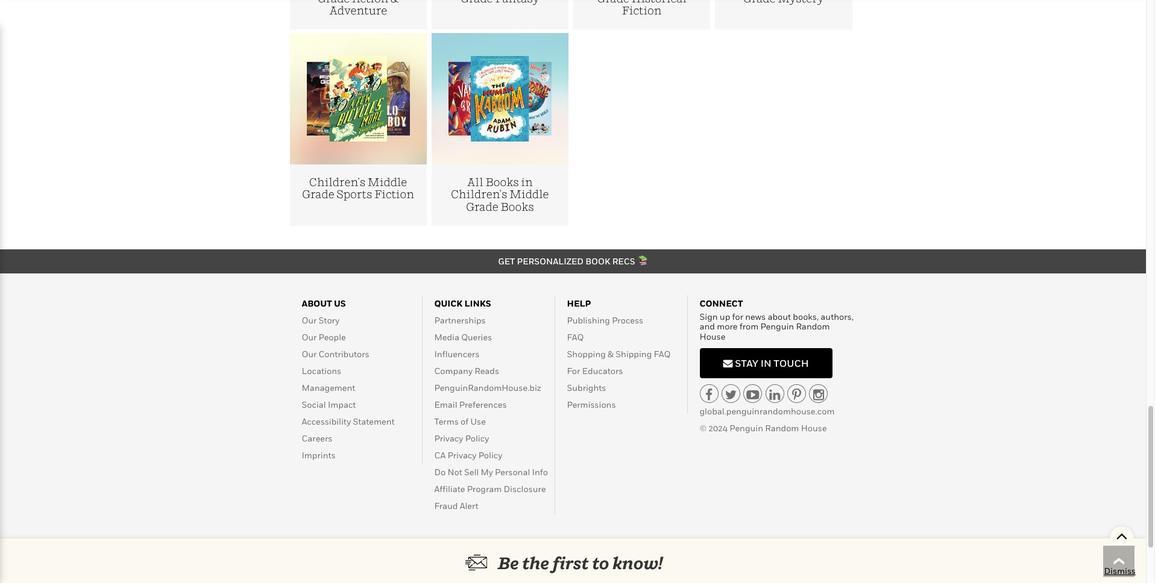 Task type: describe. For each thing, give the bounding box(es) containing it.
0 horizontal spatial the
[[362, 560, 375, 570]]

connect sign up for news about books, authors, and more from penguin random house
[[700, 298, 854, 342]]

2 vertical spatial house
[[449, 560, 475, 570]]

children's inside all books in children's middle grade books
[[451, 188, 508, 201]]

preferences
[[460, 400, 507, 410]]

use
[[471, 417, 486, 427]]

to
[[593, 554, 609, 574]]

ca privacy policy link
[[435, 450, 503, 461]]

2024
[[709, 423, 728, 434]]

social
[[302, 400, 326, 410]]

quick
[[435, 298, 463, 309]]

visit us on twitter image
[[725, 389, 737, 402]]

📚
[[637, 256, 648, 266]]

1 vertical spatial privacy
[[448, 450, 477, 461]]

faq link
[[567, 332, 584, 342]]

statement
[[353, 417, 395, 427]]

penguinrandomhouse.biz link
[[435, 383, 542, 393]]

envelope image
[[724, 359, 733, 369]]

accessibility statement link
[[302, 417, 395, 427]]

help
[[567, 298, 591, 309]]

1 vertical spatial books
[[501, 201, 534, 214]]

shopping & shipping faq link
[[567, 349, 671, 359]]

process
[[612, 315, 644, 325]]

2 vertical spatial penguin
[[377, 560, 411, 570]]

links
[[465, 298, 492, 309]]

our for our people
[[302, 332, 317, 342]]

about
[[302, 298, 332, 309]]

story
[[319, 315, 340, 325]]

personalized
[[517, 256, 584, 266]]

dismiss
[[1105, 566, 1137, 577]]

email preferences link
[[435, 400, 507, 410]]

sell
[[465, 467, 479, 478]]

visit us on facebook image
[[706, 389, 713, 402]]

stay
[[735, 358, 759, 370]]

do not sell my personal info link
[[435, 467, 548, 478]]

publishing
[[567, 315, 610, 325]]

disclosure
[[504, 484, 546, 494]]

imprints
[[302, 450, 336, 461]]

from
[[740, 322, 759, 332]]

books,
[[793, 312, 819, 322]]

info
[[532, 467, 548, 478]]

our contributors link
[[302, 349, 370, 359]]

for educators link
[[567, 366, 623, 376]]

middle inside all books in children's middle grade books
[[510, 188, 549, 201]]

influencers link
[[435, 349, 480, 359]]

all
[[467, 176, 484, 189]]

our story link
[[302, 315, 340, 325]]

imprints link
[[302, 450, 336, 461]]

children's inside children's middle grade sports fiction
[[310, 176, 366, 189]]

all books in children's middle grade books
[[451, 176, 549, 214]]

fraud alert
[[435, 501, 479, 511]]

about
[[768, 312, 792, 322]]

visit us on instagram image
[[814, 389, 825, 402]]

children's middle grade books image
[[449, 56, 552, 142]]

permissions link
[[567, 400, 616, 410]]

get personalized book recs 📚 link
[[498, 256, 648, 266]]

partnerships
[[435, 315, 486, 325]]

fiction
[[375, 188, 415, 201]]

about us
[[302, 298, 346, 309]]

affiliate program disclosure
[[435, 484, 546, 494]]

company
[[435, 366, 473, 376]]

for
[[567, 366, 581, 376]]

terms of use link
[[435, 417, 486, 427]]

our for our contributors
[[302, 349, 317, 359]]

1 vertical spatial random
[[766, 423, 800, 434]]

house inside the connect sign up for news about books, authors, and more from penguin random house
[[700, 332, 726, 342]]

not
[[448, 467, 463, 478]]

news
[[746, 312, 766, 322]]

media
[[435, 332, 460, 342]]

company reads
[[435, 366, 500, 376]]

1 horizontal spatial faq
[[654, 349, 671, 359]]

get personalized book recs 📚
[[498, 256, 648, 266]]

connect
[[700, 298, 744, 309]]

careers link
[[302, 433, 333, 444]]

0 vertical spatial policy
[[465, 433, 489, 444]]

visit us on pinterest image
[[793, 389, 802, 402]]

management link
[[302, 383, 356, 393]]

queries
[[462, 332, 492, 342]]

do
[[435, 467, 446, 478]]

our story
[[302, 315, 340, 325]]

touch
[[774, 358, 809, 370]]

penguin inside the connect sign up for news about books, authors, and more from penguin random house
[[761, 322, 795, 332]]

stay in touch
[[733, 358, 809, 370]]

email preferences
[[435, 400, 507, 410]]

affiliate program disclosure link
[[435, 484, 546, 494]]



Task type: locate. For each thing, give the bounding box(es) containing it.
partnerships link
[[435, 315, 486, 325]]

our contributors
[[302, 349, 370, 359]]

subrights link
[[567, 383, 607, 393]]

2 horizontal spatial in
[[761, 358, 772, 370]]

terms
[[435, 417, 459, 427]]

0 horizontal spatial children's
[[310, 176, 366, 189]]

social impact link
[[302, 400, 356, 410]]

grade inside all books in children's middle grade books
[[466, 201, 499, 214]]

in inside stay in touch "popup button"
[[761, 358, 772, 370]]

media queries
[[435, 332, 492, 342]]

policy
[[465, 433, 489, 444], [479, 450, 503, 461]]

children's middle grade sports fiction image
[[307, 56, 410, 142]]

1 vertical spatial policy
[[479, 450, 503, 461]]

0 horizontal spatial faq
[[567, 332, 584, 342]]

be
[[498, 554, 519, 574]]

privacy policy
[[435, 433, 489, 444]]

people
[[319, 332, 346, 342]]

personal
[[495, 467, 530, 478]]

our down about at the left
[[302, 315, 317, 325]]

locations link
[[302, 366, 342, 376]]

2 vertical spatial our
[[302, 349, 317, 359]]

&
[[608, 349, 614, 359]]

1 vertical spatial our
[[302, 332, 317, 342]]

0 vertical spatial random
[[797, 322, 830, 332]]

email
[[435, 400, 458, 410]]

1 horizontal spatial middle
[[510, 188, 549, 201]]

terms of use
[[435, 417, 486, 427]]

2 vertical spatial in
[[353, 560, 360, 570]]

policy down use
[[465, 433, 489, 444]]

the right be on the bottom left of the page
[[523, 554, 550, 574]]

house left network
[[449, 560, 475, 570]]

permissions
[[567, 400, 616, 410]]

our down our story link
[[302, 332, 317, 342]]

my
[[481, 467, 493, 478]]

sports
[[337, 188, 372, 201]]

subrights
[[567, 383, 607, 393]]

children's
[[310, 176, 366, 189], [451, 188, 508, 201]]

middle inside children's middle grade sports fiction
[[368, 176, 407, 189]]

in inside all books in children's middle grade books
[[521, 176, 533, 189]]

policy up do not sell my personal info
[[479, 450, 503, 461]]

in right stay
[[761, 358, 772, 370]]

shipping
[[616, 349, 652, 359]]

all books in children's middle grade books link
[[432, 33, 569, 226]]

know!
[[613, 554, 663, 574]]

0 horizontal spatial in
[[353, 560, 360, 570]]

0 vertical spatial in
[[521, 176, 533, 189]]

ca
[[435, 450, 446, 461]]

0 vertical spatial privacy
[[435, 433, 464, 444]]

books right all
[[486, 176, 519, 189]]

privacy down terms at the left bottom of the page
[[435, 433, 464, 444]]

and
[[700, 322, 715, 332]]

our people link
[[302, 332, 346, 342]]

ca privacy policy
[[435, 450, 503, 461]]

shopping
[[567, 349, 606, 359]]

us
[[334, 298, 346, 309]]

publishing process link
[[567, 315, 644, 325]]

grade left sports
[[302, 188, 335, 201]]

other
[[309, 560, 330, 570]]

reads
[[475, 366, 500, 376]]

educators
[[583, 366, 623, 376]]

in right sites
[[353, 560, 360, 570]]

1 horizontal spatial house
[[700, 332, 726, 342]]

sign
[[700, 312, 718, 322]]

shopping & shipping faq
[[567, 349, 671, 359]]

the right sites
[[362, 560, 375, 570]]

accessibility
[[302, 417, 351, 427]]

media queries link
[[435, 332, 492, 342]]

stay in touch button
[[700, 349, 833, 379]]

2 horizontal spatial house
[[801, 423, 827, 434]]

1 vertical spatial in
[[761, 358, 772, 370]]

house
[[700, 332, 726, 342], [801, 423, 827, 434], [449, 560, 475, 570]]

house down visit us on instagram image
[[801, 423, 827, 434]]

3 our from the top
[[302, 349, 317, 359]]

affiliate
[[435, 484, 465, 494]]

0 horizontal spatial middle
[[368, 176, 407, 189]]

in
[[521, 176, 533, 189], [761, 358, 772, 370], [353, 560, 360, 570]]

visit us on youtube image
[[747, 389, 760, 402]]

penguinrandomhouse.biz
[[435, 383, 542, 393]]

1 vertical spatial house
[[801, 423, 827, 434]]

of
[[461, 417, 469, 427]]

penguin down global.penguinrandomhouse.com
[[730, 423, 764, 434]]

recs
[[613, 256, 636, 266]]

0 vertical spatial house
[[700, 332, 726, 342]]

penguin
[[761, 322, 795, 332], [730, 423, 764, 434], [377, 560, 411, 570]]

grade down all
[[466, 201, 499, 214]]

visit other sites in the penguin random house network
[[290, 560, 510, 570]]

0 vertical spatial penguin
[[761, 322, 795, 332]]

for
[[733, 312, 744, 322]]

more
[[717, 322, 738, 332]]

faq up shopping at the bottom of page
[[567, 332, 584, 342]]

privacy down "privacy policy" link
[[448, 450, 477, 461]]

alert
[[460, 501, 479, 511]]

grade inside children's middle grade sports fiction
[[302, 188, 335, 201]]

in right all
[[521, 176, 533, 189]]

penguin right from
[[761, 322, 795, 332]]

our people
[[302, 332, 346, 342]]

expand/collapse sign up banner image
[[1117, 527, 1128, 545]]

accessibility statement
[[302, 417, 395, 427]]

dismiss link
[[1105, 566, 1137, 578]]

be the first to know!
[[498, 554, 663, 574]]

1 vertical spatial faq
[[654, 349, 671, 359]]

0 vertical spatial our
[[302, 315, 317, 325]]

books up get
[[501, 201, 534, 214]]

authors,
[[821, 312, 854, 322]]

social impact
[[302, 400, 356, 410]]

1 our from the top
[[302, 315, 317, 325]]

0 vertical spatial faq
[[567, 332, 584, 342]]

get
[[498, 256, 515, 266]]

house down 'sign'
[[700, 332, 726, 342]]

book
[[586, 256, 611, 266]]

random inside the connect sign up for news about books, authors, and more from penguin random house
[[797, 322, 830, 332]]

our up locations
[[302, 349, 317, 359]]

©
[[700, 423, 707, 434]]

quick links
[[435, 298, 492, 309]]

1 vertical spatial penguin
[[730, 423, 764, 434]]

0 horizontal spatial grade
[[302, 188, 335, 201]]

program
[[467, 484, 502, 494]]

fraud alert link
[[435, 501, 479, 511]]

impact
[[328, 400, 356, 410]]

0 vertical spatial books
[[486, 176, 519, 189]]

2 our from the top
[[302, 332, 317, 342]]

locations
[[302, 366, 342, 376]]

privacy policy link
[[435, 433, 489, 444]]

global.penguinrandomhouse.com
[[700, 407, 835, 417]]

2 vertical spatial random
[[413, 560, 447, 570]]

grade
[[302, 188, 335, 201], [466, 201, 499, 214]]

privacy
[[435, 433, 464, 444], [448, 450, 477, 461]]

faq right shipping on the bottom of the page
[[654, 349, 671, 359]]

1 horizontal spatial the
[[523, 554, 550, 574]]

children's middle grade sports fiction link
[[290, 33, 427, 226]]

faq
[[567, 332, 584, 342], [654, 349, 671, 359]]

penguin right sites
[[377, 560, 411, 570]]

1 horizontal spatial children's
[[451, 188, 508, 201]]

1 horizontal spatial grade
[[466, 201, 499, 214]]

our for our story
[[302, 315, 317, 325]]

for educators
[[567, 366, 623, 376]]

1 horizontal spatial in
[[521, 176, 533, 189]]

influencers
[[435, 349, 480, 359]]

0 horizontal spatial house
[[449, 560, 475, 570]]

first
[[553, 554, 589, 574]]

do not sell my personal info
[[435, 467, 548, 478]]

visit us on linkedin image
[[770, 389, 781, 402]]



Task type: vqa. For each thing, say whether or not it's contained in the screenshot.
Or
no



